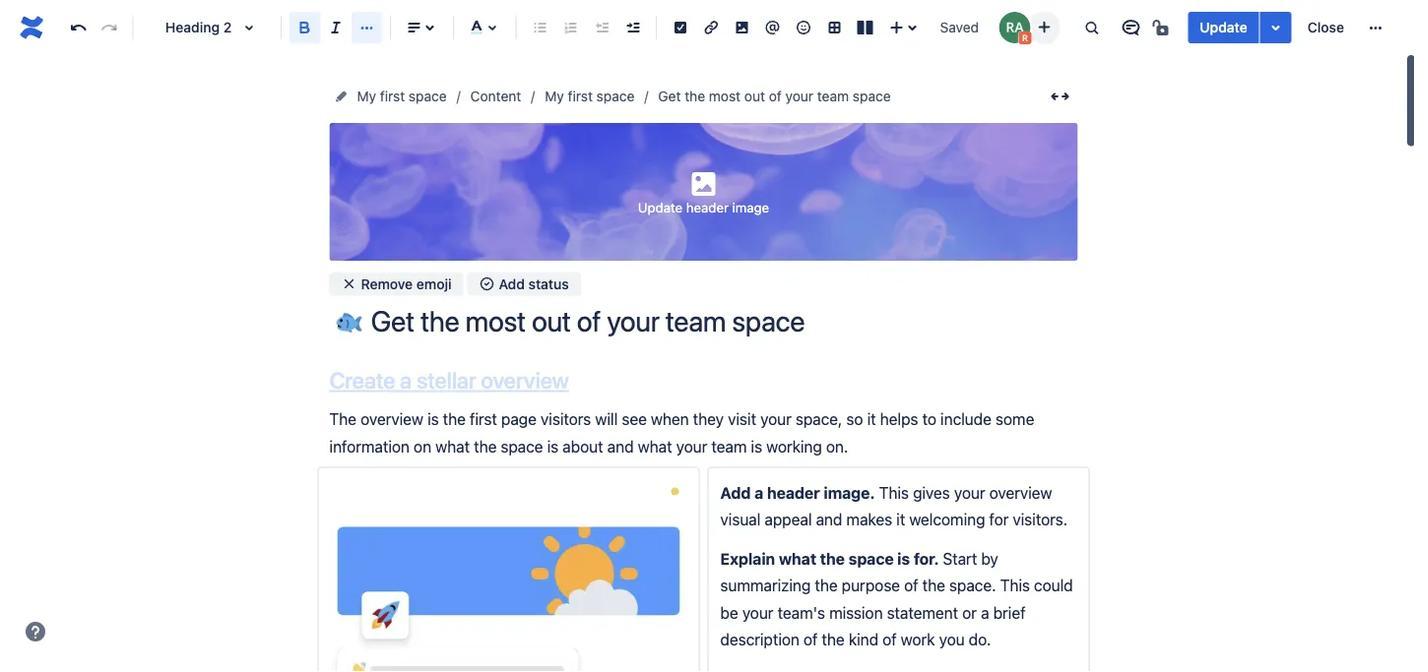 Task type: describe. For each thing, give the bounding box(es) containing it.
a for add
[[755, 484, 764, 503]]

emoji image
[[792, 16, 816, 39]]

action item image
[[669, 16, 692, 39]]

saved
[[941, 19, 980, 35]]

it inside this gives your overview visual appeal and makes it welcoming for visitors.
[[897, 511, 906, 530]]

0 horizontal spatial what
[[436, 437, 470, 456]]

remove
[[361, 276, 413, 292]]

by
[[982, 550, 999, 569]]

more formatting image
[[355, 16, 379, 39]]

be
[[721, 604, 739, 623]]

space left get
[[597, 88, 635, 104]]

out
[[745, 88, 766, 104]]

information
[[330, 437, 410, 456]]

your inside this gives your overview visual appeal and makes it welcoming for visitors.
[[955, 484, 986, 503]]

2 my first space from the left
[[545, 88, 635, 104]]

mission
[[830, 604, 883, 623]]

space left content
[[409, 88, 447, 104]]

create
[[330, 368, 395, 394]]

bullet list ⌘⇧8 image
[[528, 16, 552, 39]]

space,
[[796, 410, 843, 429]]

update button
[[1189, 12, 1260, 43]]

the down create a stellar overview
[[443, 410, 466, 429]]

overview for create a stellar overview
[[481, 368, 569, 394]]

heading
[[165, 19, 220, 35]]

see
[[622, 410, 647, 429]]

bold ⌘b image
[[293, 16, 317, 39]]

is up the on
[[428, 410, 439, 429]]

space inside the overview is the first page visitors will see when they visit your space, so it helps to include some information on what the space is about and what your team is working on.
[[501, 437, 543, 456]]

header inside main content area, start typing to enter text. text box
[[767, 484, 821, 503]]

a inside start by summarizing the purpose of the space. this could be your team's mission statement or a brief description of the kind of work you do.
[[981, 604, 990, 623]]

outdent ⇧tab image
[[590, 16, 614, 39]]

heading 2 button
[[141, 6, 273, 49]]

some
[[996, 410, 1035, 429]]

overview for this gives your overview visual appeal and makes it welcoming for visitors.
[[990, 484, 1053, 503]]

you
[[940, 631, 965, 650]]

this gives your overview visual appeal and makes it welcoming for visitors.
[[721, 484, 1068, 530]]

close
[[1308, 19, 1345, 35]]

redo ⌘⇧z image
[[98, 16, 121, 39]]

for
[[990, 511, 1009, 530]]

get the most out of your team space link
[[659, 85, 891, 108]]

table image
[[823, 16, 847, 39]]

add a header image.
[[721, 484, 876, 503]]

and inside the overview is the first page visitors will see when they visit your space, so it helps to include some information on what the space is about and what your team is working on.
[[608, 437, 634, 456]]

header inside popup button
[[687, 200, 729, 216]]

space.
[[950, 577, 997, 596]]

about
[[563, 437, 604, 456]]

the down explain what the space is for.
[[815, 577, 838, 596]]

to
[[923, 410, 937, 429]]

of right out
[[769, 88, 782, 104]]

add image, video, or file image
[[731, 16, 754, 39]]

gives
[[913, 484, 951, 503]]

make page full-width image
[[1049, 85, 1073, 108]]

welcoming
[[910, 511, 986, 530]]

your inside start by summarizing the purpose of the space. this could be your team's mission statement or a brief description of the kind of work you do.
[[743, 604, 774, 623]]

get
[[659, 88, 681, 104]]

team's
[[778, 604, 826, 623]]

on
[[414, 437, 432, 456]]

the right the on
[[474, 437, 497, 456]]

align left image
[[402, 16, 426, 39]]

most
[[709, 88, 741, 104]]

add status button
[[468, 272, 581, 296]]

helps
[[881, 410, 919, 429]]

so
[[847, 410, 864, 429]]

add for add status
[[499, 276, 525, 292]]

italic ⌘i image
[[324, 16, 348, 39]]

is left for.
[[898, 550, 911, 569]]

add for add a header image.
[[721, 484, 751, 503]]

the left the "kind"
[[822, 631, 845, 650]]

or
[[963, 604, 977, 623]]

adjust update settings image
[[1265, 16, 1289, 39]]

create a stellar overview
[[330, 368, 569, 394]]

first inside the overview is the first page visitors will see when they visit your space, so it helps to include some information on what the space is about and what your team is working on.
[[470, 410, 497, 429]]

my for 1st my first space link from the right
[[545, 88, 564, 104]]

of down "team's"
[[804, 631, 818, 650]]

comment icon image
[[1120, 16, 1143, 39]]

undo ⌘z image
[[67, 16, 90, 39]]

get the most out of your team space
[[659, 88, 891, 104]]

appeal
[[765, 511, 812, 530]]

your right out
[[786, 88, 814, 104]]

image.
[[824, 484, 876, 503]]

team inside the overview is the first page visitors will see when they visit your space, so it helps to include some information on what the space is about and what your team is working on.
[[712, 437, 747, 456]]

for.
[[914, 550, 940, 569]]

page
[[501, 410, 537, 429]]

is down 'visitors'
[[547, 437, 559, 456]]

Give this page a title text field
[[371, 305, 1078, 338]]

work
[[901, 631, 936, 650]]



Task type: locate. For each thing, give the bounding box(es) containing it.
update
[[1200, 19, 1248, 35], [638, 200, 683, 216]]

of up statement
[[905, 577, 919, 596]]

0 horizontal spatial my first space
[[357, 88, 447, 104]]

1 vertical spatial update
[[638, 200, 683, 216]]

1 horizontal spatial it
[[897, 511, 906, 530]]

of right the "kind"
[[883, 631, 897, 650]]

1 horizontal spatial header
[[767, 484, 821, 503]]

this up 'makes'
[[880, 484, 909, 503]]

add inside main content area, start typing to enter text. text box
[[721, 484, 751, 503]]

space down page
[[501, 437, 543, 456]]

brief
[[994, 604, 1026, 623]]

overview inside this gives your overview visual appeal and makes it welcoming for visitors.
[[990, 484, 1053, 503]]

overview up information
[[361, 410, 424, 429]]

0 horizontal spatial it
[[868, 410, 877, 429]]

makes
[[847, 511, 893, 530]]

add left the status
[[499, 276, 525, 292]]

update header image button
[[632, 168, 776, 217]]

kind
[[849, 631, 879, 650]]

0 vertical spatial header
[[687, 200, 729, 216]]

visual
[[721, 511, 761, 530]]

this inside this gives your overview visual appeal and makes it welcoming for visitors.
[[880, 484, 909, 503]]

0 horizontal spatial my
[[357, 88, 376, 104]]

a left stellar
[[400, 368, 412, 394]]

2 horizontal spatial what
[[779, 550, 817, 569]]

layouts image
[[854, 16, 878, 39]]

Main content area, start typing to enter text. text field
[[318, 368, 1090, 672]]

first down "numbered list ⌘⇧7" image on the left
[[568, 88, 593, 104]]

close button
[[1296, 12, 1357, 43]]

my first space
[[357, 88, 447, 104], [545, 88, 635, 104]]

a
[[400, 368, 412, 394], [755, 484, 764, 503], [981, 604, 990, 623]]

0 horizontal spatial a
[[400, 368, 412, 394]]

update inside button
[[1200, 19, 1248, 35]]

indent tab image
[[621, 16, 645, 39]]

ruby anderson image
[[999, 12, 1031, 43]]

this inside start by summarizing the purpose of the space. this could be your team's mission statement or a brief description of the kind of work you do.
[[1001, 577, 1031, 596]]

it
[[868, 410, 877, 429], [897, 511, 906, 530]]

update left image
[[638, 200, 683, 216]]

overview up visitors.
[[990, 484, 1053, 503]]

of
[[769, 88, 782, 104], [905, 577, 919, 596], [804, 631, 818, 650], [883, 631, 897, 650]]

1 vertical spatial add
[[721, 484, 751, 503]]

2 horizontal spatial overview
[[990, 484, 1053, 503]]

confluence image
[[16, 12, 47, 43], [16, 12, 47, 43]]

what down when
[[638, 437, 672, 456]]

purpose
[[842, 577, 901, 596]]

1 my from the left
[[357, 88, 376, 104]]

1 horizontal spatial my first space
[[545, 88, 635, 104]]

remove emoji button
[[330, 272, 464, 296]]

visit
[[728, 410, 757, 429]]

and down the see at the left bottom
[[608, 437, 634, 456]]

1 horizontal spatial this
[[1001, 577, 1031, 596]]

the
[[330, 410, 357, 429]]

2 horizontal spatial a
[[981, 604, 990, 623]]

a for create
[[400, 368, 412, 394]]

a right or
[[981, 604, 990, 623]]

explain
[[721, 550, 776, 569]]

0 vertical spatial and
[[608, 437, 634, 456]]

0 horizontal spatial update
[[638, 200, 683, 216]]

header left image
[[687, 200, 729, 216]]

add status
[[499, 276, 569, 292]]

header up appeal
[[767, 484, 821, 503]]

1 vertical spatial overview
[[361, 410, 424, 429]]

1 horizontal spatial add
[[721, 484, 751, 503]]

0 vertical spatial it
[[868, 410, 877, 429]]

they
[[693, 410, 724, 429]]

the right get
[[685, 88, 706, 104]]

mention image
[[761, 16, 785, 39]]

your up working
[[761, 410, 792, 429]]

on.
[[827, 437, 849, 456]]

include
[[941, 410, 992, 429]]

summarizing
[[721, 577, 811, 596]]

update header image
[[638, 200, 770, 216]]

header
[[687, 200, 729, 216], [767, 484, 821, 503]]

1 vertical spatial and
[[816, 511, 843, 530]]

0 horizontal spatial and
[[608, 437, 634, 456]]

image
[[733, 200, 770, 216]]

my first space link right move this page icon
[[357, 85, 447, 108]]

space
[[409, 88, 447, 104], [597, 88, 635, 104], [853, 88, 891, 104], [501, 437, 543, 456], [849, 550, 894, 569]]

status
[[529, 276, 569, 292]]

1 vertical spatial it
[[897, 511, 906, 530]]

1 horizontal spatial update
[[1200, 19, 1248, 35]]

what
[[436, 437, 470, 456], [638, 437, 672, 456], [779, 550, 817, 569]]

and down image.
[[816, 511, 843, 530]]

what down appeal
[[779, 550, 817, 569]]

it inside the overview is the first page visitors will see when they visit your space, so it helps to include some information on what the space is about and what your team is working on.
[[868, 410, 877, 429]]

update inside popup button
[[638, 200, 683, 216]]

will
[[595, 410, 618, 429]]

my right content
[[545, 88, 564, 104]]

1 horizontal spatial my first space link
[[545, 85, 635, 108]]

update for update header image
[[638, 200, 683, 216]]

1 vertical spatial header
[[767, 484, 821, 503]]

1 horizontal spatial overview
[[481, 368, 569, 394]]

start
[[943, 550, 978, 569]]

the overview is the first page visitors will see when they visit your space, so it helps to include some information on what the space is about and what your team is working on.
[[330, 410, 1039, 456]]

statement
[[887, 604, 959, 623]]

when
[[651, 410, 689, 429]]

remove emoji
[[361, 276, 452, 292]]

0 vertical spatial a
[[400, 368, 412, 394]]

add
[[499, 276, 525, 292], [721, 484, 751, 503]]

2 horizontal spatial first
[[568, 88, 593, 104]]

visitors.
[[1013, 511, 1068, 530]]

update left adjust update settings "image"
[[1200, 19, 1248, 35]]

your
[[786, 88, 814, 104], [761, 410, 792, 429], [676, 437, 708, 456], [955, 484, 986, 503], [743, 604, 774, 623]]

1 vertical spatial team
[[712, 437, 747, 456]]

your down "they"
[[676, 437, 708, 456]]

could
[[1035, 577, 1074, 596]]

move this page image
[[334, 89, 349, 104]]

0 vertical spatial overview
[[481, 368, 569, 394]]

the down for.
[[923, 577, 946, 596]]

help image
[[24, 621, 47, 644]]

it right so at the right of the page
[[868, 410, 877, 429]]

2 my from the left
[[545, 88, 564, 104]]

1 horizontal spatial and
[[816, 511, 843, 530]]

content
[[471, 88, 521, 104]]

is
[[428, 410, 439, 429], [547, 437, 559, 456], [751, 437, 763, 456], [898, 550, 911, 569]]

0 horizontal spatial first
[[380, 88, 405, 104]]

is down the visit at the right bottom of the page
[[751, 437, 763, 456]]

your up welcoming
[[955, 484, 986, 503]]

start by summarizing the purpose of the space. this could be your team's mission statement or a brief description of the kind of work you do.
[[721, 550, 1078, 650]]

2
[[223, 19, 232, 35]]

stellar
[[417, 368, 476, 394]]

1 my first space from the left
[[357, 88, 447, 104]]

1 horizontal spatial a
[[755, 484, 764, 503]]

do.
[[969, 631, 992, 650]]

my right move this page icon
[[357, 88, 376, 104]]

a up visual
[[755, 484, 764, 503]]

add inside popup button
[[499, 276, 525, 292]]

1 vertical spatial this
[[1001, 577, 1031, 596]]

first
[[380, 88, 405, 104], [568, 88, 593, 104], [470, 410, 497, 429]]

2 vertical spatial a
[[981, 604, 990, 623]]

first for 1st my first space link from the right
[[568, 88, 593, 104]]

remove emoji image
[[341, 276, 357, 292]]

overview up page
[[481, 368, 569, 394]]

the up purpose
[[821, 550, 845, 569]]

first left page
[[470, 410, 497, 429]]

1 my first space link from the left
[[357, 85, 447, 108]]

more image
[[1365, 16, 1388, 39]]

link image
[[700, 16, 723, 39]]

1 horizontal spatial my
[[545, 88, 564, 104]]

description
[[721, 631, 800, 650]]

your up description
[[743, 604, 774, 623]]

my for 1st my first space link
[[357, 88, 376, 104]]

visitors
[[541, 410, 591, 429]]

this
[[880, 484, 909, 503], [1001, 577, 1031, 596]]

1 horizontal spatial first
[[470, 410, 497, 429]]

it right 'makes'
[[897, 511, 906, 530]]

the
[[685, 88, 706, 104], [443, 410, 466, 429], [474, 437, 497, 456], [821, 550, 845, 569], [815, 577, 838, 596], [923, 577, 946, 596], [822, 631, 845, 650]]

content link
[[471, 85, 521, 108]]

update for update
[[1200, 19, 1248, 35]]

my first space link down outdent ⇧tab image
[[545, 85, 635, 108]]

my first space down outdent ⇧tab image
[[545, 88, 635, 104]]

numbered list ⌘⇧7 image
[[559, 16, 583, 39]]

1 vertical spatial a
[[755, 484, 764, 503]]

and inside this gives your overview visual appeal and makes it welcoming for visitors.
[[816, 511, 843, 530]]

add up visual
[[721, 484, 751, 503]]

0 vertical spatial this
[[880, 484, 909, 503]]

space up purpose
[[849, 550, 894, 569]]

no restrictions image
[[1151, 16, 1175, 39]]

first for 1st my first space link
[[380, 88, 405, 104]]

0 horizontal spatial overview
[[361, 410, 424, 429]]

:fish: image
[[336, 307, 362, 333], [336, 307, 362, 333]]

this up brief
[[1001, 577, 1031, 596]]

0 horizontal spatial team
[[712, 437, 747, 456]]

0 horizontal spatial my first space link
[[357, 85, 447, 108]]

1 horizontal spatial what
[[638, 437, 672, 456]]

my
[[357, 88, 376, 104], [545, 88, 564, 104]]

space down layouts icon at the right top of the page
[[853, 88, 891, 104]]

team
[[818, 88, 849, 104], [712, 437, 747, 456]]

0 vertical spatial team
[[818, 88, 849, 104]]

find and replace image
[[1080, 16, 1104, 39]]

0 vertical spatial update
[[1200, 19, 1248, 35]]

heading 2
[[165, 19, 232, 35]]

my first space right move this page icon
[[357, 88, 447, 104]]

0 horizontal spatial add
[[499, 276, 525, 292]]

0 horizontal spatial this
[[880, 484, 909, 503]]

emoji
[[417, 276, 452, 292]]

team down table image
[[818, 88, 849, 104]]

first right move this page icon
[[380, 88, 405, 104]]

overview inside the overview is the first page visitors will see when they visit your space, so it helps to include some information on what the space is about and what your team is working on.
[[361, 410, 424, 429]]

working
[[767, 437, 823, 456]]

0 horizontal spatial header
[[687, 200, 729, 216]]

0 vertical spatial add
[[499, 276, 525, 292]]

and
[[608, 437, 634, 456], [816, 511, 843, 530]]

overview
[[481, 368, 569, 394], [361, 410, 424, 429], [990, 484, 1053, 503]]

team down the visit at the right bottom of the page
[[712, 437, 747, 456]]

2 vertical spatial overview
[[990, 484, 1053, 503]]

invite to edit image
[[1033, 15, 1057, 39]]

my first space link
[[357, 85, 447, 108], [545, 85, 635, 108]]

1 horizontal spatial team
[[818, 88, 849, 104]]

explain what the space is for.
[[721, 550, 943, 569]]

2 my first space link from the left
[[545, 85, 635, 108]]

what right the on
[[436, 437, 470, 456]]



Task type: vqa. For each thing, say whether or not it's contained in the screenshot.
the bottom the get the most out of your team space
no



